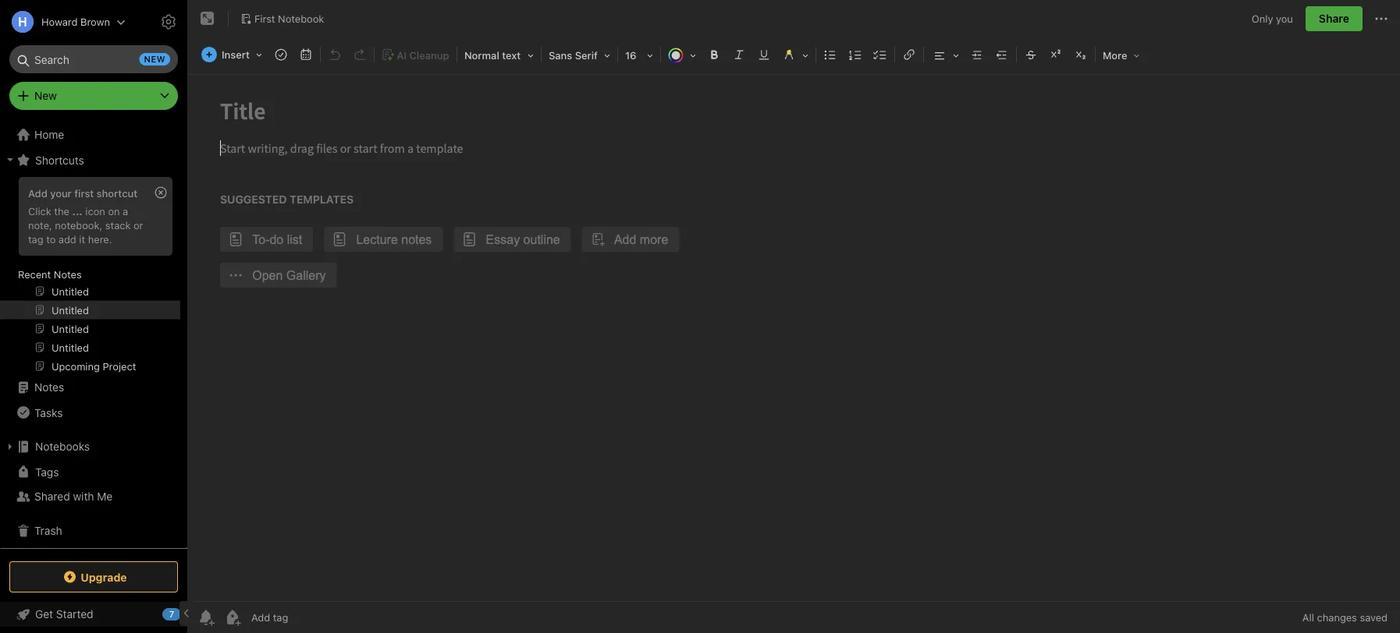 Task type: vqa. For each thing, say whether or not it's contained in the screenshot.
"Dropdown List" 'menu'
no



Task type: describe. For each thing, give the bounding box(es) containing it.
add your first shortcut
[[28, 187, 137, 199]]

expand notebooks image
[[4, 441, 16, 453]]

More field
[[1097, 44, 1146, 66]]

Highlight field
[[777, 44, 814, 66]]

with
[[73, 491, 94, 503]]

Heading level field
[[459, 44, 539, 66]]

shared with me
[[34, 491, 113, 503]]

tags button
[[0, 460, 180, 485]]

7
[[169, 610, 174, 620]]

tasks
[[34, 406, 63, 419]]

insert link image
[[898, 44, 920, 66]]

shortcut
[[97, 187, 137, 199]]

on
[[108, 205, 120, 217]]

task image
[[270, 44, 292, 66]]

all changes saved
[[1303, 612, 1388, 624]]

insert
[[222, 49, 250, 60]]

add
[[58, 233, 76, 245]]

icon
[[85, 205, 105, 217]]

first
[[254, 13, 275, 24]]

first
[[74, 187, 94, 199]]

you
[[1276, 13, 1293, 24]]

new button
[[9, 82, 178, 110]]

serif
[[575, 50, 598, 61]]

howard
[[41, 16, 78, 28]]

upgrade button
[[9, 562, 178, 593]]

tag
[[28, 233, 43, 245]]

add a reminder image
[[197, 609, 215, 628]]

recent
[[18, 269, 51, 280]]

Add tag field
[[250, 612, 367, 625]]

...
[[72, 205, 83, 217]]

shortcuts
[[35, 154, 84, 166]]

only
[[1252, 13, 1273, 24]]

Insert field
[[197, 44, 268, 66]]

normal
[[464, 50, 499, 61]]

home
[[34, 128, 64, 141]]

the
[[54, 205, 69, 217]]

Help and Learning task checklist field
[[0, 603, 187, 628]]

notebook,
[[55, 219, 102, 231]]

More actions field
[[1372, 6, 1391, 31]]

Account field
[[0, 6, 126, 37]]

more
[[1103, 50, 1128, 61]]

16
[[625, 50, 637, 61]]

indent image
[[966, 44, 988, 66]]

note,
[[28, 219, 52, 231]]

notebooks link
[[0, 435, 180, 460]]

upgrade
[[81, 571, 127, 584]]

brown
[[80, 16, 110, 28]]

click the ...
[[28, 205, 83, 217]]

bold image
[[703, 44, 725, 66]]

click to collapse image
[[181, 605, 193, 624]]

your
[[50, 187, 72, 199]]

text
[[502, 50, 521, 61]]

changes
[[1317, 612, 1357, 624]]

notebooks
[[35, 441, 90, 453]]

all
[[1303, 612, 1314, 624]]

me
[[97, 491, 113, 503]]

numbered list image
[[845, 44, 866, 66]]

trash
[[34, 525, 62, 538]]

more actions image
[[1372, 9, 1391, 28]]

new search field
[[20, 45, 170, 73]]

a
[[123, 205, 128, 217]]

group inside 'tree'
[[0, 173, 180, 382]]

here.
[[88, 233, 112, 245]]

home link
[[0, 123, 187, 148]]

calendar event image
[[295, 44, 317, 66]]

italic image
[[728, 44, 750, 66]]

share button
[[1306, 6, 1363, 31]]



Task type: locate. For each thing, give the bounding box(es) containing it.
Font color field
[[663, 44, 702, 66]]

click
[[28, 205, 51, 217]]

add
[[28, 187, 47, 199]]

started
[[56, 608, 93, 621]]

strikethrough image
[[1020, 44, 1042, 66]]

underline image
[[753, 44, 775, 66]]

sans
[[549, 50, 572, 61]]

shared
[[34, 491, 70, 503]]

Alignment field
[[926, 44, 965, 66]]

note window element
[[187, 0, 1400, 634]]

sans serif
[[549, 50, 598, 61]]

shared with me link
[[0, 485, 180, 510]]

notebook
[[278, 13, 324, 24]]

or
[[133, 219, 143, 231]]

subscript image
[[1070, 44, 1092, 66]]

new
[[34, 89, 57, 102]]

stack
[[105, 219, 131, 231]]

tasks button
[[0, 400, 180, 425]]

saved
[[1360, 612, 1388, 624]]

trash link
[[0, 519, 180, 544]]

notes inside notes link
[[34, 381, 64, 394]]

tree
[[0, 123, 187, 553]]

1 vertical spatial notes
[[34, 381, 64, 394]]

get started
[[35, 608, 93, 621]]

Search text field
[[20, 45, 167, 73]]

Font family field
[[543, 44, 616, 66]]

notes link
[[0, 375, 180, 400]]

checklist image
[[869, 44, 891, 66]]

first notebook button
[[235, 8, 330, 30]]

Note Editor text field
[[187, 75, 1400, 602]]

new
[[144, 54, 165, 64]]

tree containing home
[[0, 123, 187, 553]]

group
[[0, 173, 180, 382]]

superscript image
[[1045, 44, 1067, 66]]

group containing add your first shortcut
[[0, 173, 180, 382]]

first notebook
[[254, 13, 324, 24]]

recent notes
[[18, 269, 82, 280]]

icon on a note, notebook, stack or tag to add it here.
[[28, 205, 143, 245]]

normal text
[[464, 50, 521, 61]]

to
[[46, 233, 56, 245]]

share
[[1319, 12, 1350, 25]]

howard brown
[[41, 16, 110, 28]]

add tag image
[[223, 609, 242, 628]]

get
[[35, 608, 53, 621]]

Font size field
[[620, 44, 659, 66]]

notes
[[54, 269, 82, 280], [34, 381, 64, 394]]

it
[[79, 233, 85, 245]]

shortcuts button
[[0, 148, 180, 173]]

expand note image
[[198, 9, 217, 28]]

notes right recent in the top left of the page
[[54, 269, 82, 280]]

settings image
[[159, 12, 178, 31]]

0 vertical spatial notes
[[54, 269, 82, 280]]

outdent image
[[991, 44, 1013, 66]]

notes up tasks
[[34, 381, 64, 394]]

tags
[[35, 466, 59, 479]]

bulleted list image
[[820, 44, 841, 66]]

only you
[[1252, 13, 1293, 24]]



